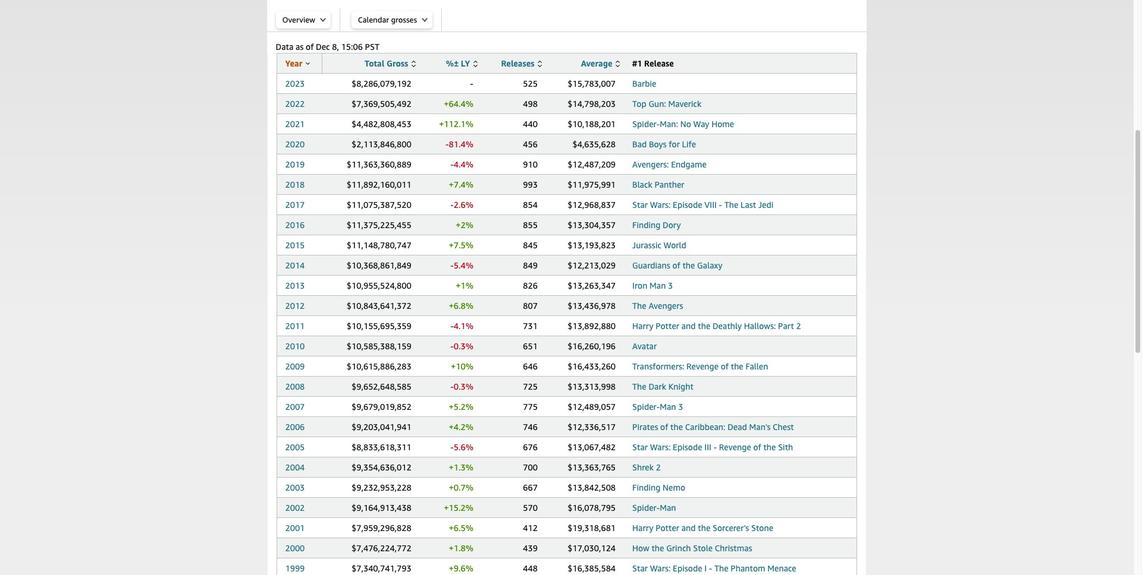 Task type: locate. For each thing, give the bounding box(es) containing it.
- up '+5.2%' in the left of the page
[[451, 382, 454, 392]]

1 vertical spatial potter
[[656, 524, 679, 534]]

0 horizontal spatial 2
[[656, 463, 661, 473]]

man for spider-man 3
[[660, 402, 676, 412]]

top gun: maverick link
[[632, 99, 702, 109]]

3 down knight
[[678, 402, 683, 412]]

wars: down black panther
[[650, 200, 671, 210]]

1 vertical spatial star
[[632, 443, 648, 453]]

stole
[[693, 544, 713, 554]]

1 potter from the top
[[656, 321, 679, 331]]

$12,489,057
[[568, 402, 616, 412]]

2 vertical spatial wars:
[[650, 564, 671, 574]]

finding
[[632, 220, 661, 230], [632, 483, 661, 493]]

finding dory
[[632, 220, 681, 230]]

total gross link
[[364, 58, 416, 68]]

star down black
[[632, 200, 648, 210]]

harry potter and the deathly hallows: part 2
[[632, 321, 801, 331]]

way
[[693, 119, 709, 129]]

0 vertical spatial finding
[[632, 220, 661, 230]]

2 vertical spatial man
[[660, 503, 676, 513]]

1 finding from the top
[[632, 220, 661, 230]]

- down +112.1%
[[446, 139, 449, 149]]

dropdown image
[[320, 17, 326, 22]]

1 0.3% from the top
[[454, 341, 473, 352]]

- up +1.3%
[[451, 443, 454, 453]]

2010
[[285, 341, 305, 352]]

episode left viii
[[673, 200, 702, 210]]

of right pirates
[[660, 422, 668, 433]]

2 0.3% from the top
[[454, 382, 473, 392]]

panther
[[655, 180, 685, 190]]

2 spider- from the top
[[632, 402, 660, 412]]

episode left i
[[673, 564, 702, 574]]

the left dark
[[632, 382, 647, 392]]

finding down shrek 2 link
[[632, 483, 661, 493]]

2008 link
[[285, 382, 305, 392]]

spider- up bad
[[632, 119, 660, 129]]

release
[[644, 58, 674, 68]]

sith
[[778, 443, 793, 453]]

potter down avengers
[[656, 321, 679, 331]]

+15.2%
[[444, 503, 473, 513]]

man down nemo
[[660, 503, 676, 513]]

$12,487,209
[[568, 159, 616, 170]]

0 vertical spatial episode
[[673, 200, 702, 210]]

2003 link
[[285, 483, 305, 493]]

iron man 3 link
[[632, 281, 673, 291]]

wars: for star wars: episode iii - revenge of the sith
[[650, 443, 671, 453]]

1 episode from the top
[[673, 200, 702, 210]]

episode left iii
[[673, 443, 702, 453]]

episode
[[673, 200, 702, 210], [673, 443, 702, 453], [673, 564, 702, 574]]

2008
[[285, 382, 305, 392]]

harry up avatar
[[632, 321, 654, 331]]

grosses
[[391, 15, 417, 24]]

finding nemo
[[632, 483, 685, 493]]

man down 'the dark knight'
[[660, 402, 676, 412]]

2007 link
[[285, 402, 305, 412]]

3 wars: from the top
[[650, 564, 671, 574]]

hallows:
[[744, 321, 776, 331]]

dropdown image
[[422, 17, 428, 22]]

1 vertical spatial 2
[[656, 463, 661, 473]]

3 star from the top
[[632, 564, 648, 574]]

0 vertical spatial spider-
[[632, 119, 660, 129]]

star wars: episode i - the phantom menace
[[632, 564, 796, 574]]

finding up jurassic
[[632, 220, 661, 230]]

wars: for star wars: episode viii - the last jedi
[[650, 200, 671, 210]]

of right as
[[306, 42, 314, 52]]

-0.3% down +10% at the left of page
[[451, 382, 473, 392]]

1 horizontal spatial 3
[[678, 402, 683, 412]]

-4.1%
[[451, 321, 473, 331]]

harry potter and the sorcerer's stone link
[[632, 524, 773, 534]]

2 star from the top
[[632, 443, 648, 453]]

the dark knight
[[632, 382, 694, 392]]

spider-
[[632, 119, 660, 129], [632, 402, 660, 412], [632, 503, 660, 513]]

world
[[664, 240, 686, 250]]

wars: up shrek 2 link
[[650, 443, 671, 453]]

harry up how
[[632, 524, 654, 534]]

revenge up knight
[[687, 362, 719, 372]]

$10,615,886,283
[[347, 362, 412, 372]]

1 vertical spatial wars:
[[650, 443, 671, 453]]

part
[[778, 321, 794, 331]]

top
[[632, 99, 647, 109]]

0 vertical spatial 0.3%
[[454, 341, 473, 352]]

1 vertical spatial spider-
[[632, 402, 660, 412]]

0 vertical spatial -0.3%
[[451, 341, 473, 352]]

- down +7.5%
[[451, 261, 454, 271]]

spider- up pirates
[[632, 402, 660, 412]]

2 episode from the top
[[673, 443, 702, 453]]

2 harry from the top
[[632, 524, 654, 534]]

pirates
[[632, 422, 658, 433]]

-0.3% down -4.1%
[[451, 341, 473, 352]]

dark
[[649, 382, 666, 392]]

0.3% down +10% at the left of page
[[454, 382, 473, 392]]

1 harry from the top
[[632, 321, 654, 331]]

wars: down grinch
[[650, 564, 671, 574]]

2 vertical spatial star
[[632, 564, 648, 574]]

0 vertical spatial harry
[[632, 321, 654, 331]]

2023 link
[[285, 79, 305, 89]]

phantom
[[731, 564, 765, 574]]

the left fallen
[[731, 362, 744, 372]]

0.3% down 4.1%
[[454, 341, 473, 352]]

finding for finding nemo
[[632, 483, 661, 493]]

1 vertical spatial -0.3%
[[451, 382, 473, 392]]

+1.8%
[[449, 544, 473, 554]]

2 vertical spatial episode
[[673, 564, 702, 574]]

5.6%
[[454, 443, 473, 453]]

$7,476,224,772
[[352, 544, 412, 554]]

$16,078,795
[[568, 503, 616, 513]]

2 vertical spatial spider-
[[632, 503, 660, 513]]

potter up grinch
[[656, 524, 679, 534]]

0 horizontal spatial 3
[[668, 281, 673, 291]]

shrek
[[632, 463, 654, 473]]

the left last
[[724, 200, 739, 210]]

the
[[683, 261, 695, 271], [698, 321, 711, 331], [731, 362, 744, 372], [671, 422, 683, 433], [764, 443, 776, 453], [698, 524, 711, 534], [652, 544, 664, 554]]

pst
[[365, 42, 380, 52]]

1 and from the top
[[682, 321, 696, 331]]

1 star from the top
[[632, 200, 648, 210]]

-81.4%
[[446, 139, 473, 149]]

1 vertical spatial and
[[682, 524, 696, 534]]

pirates of the caribbean: dead man's chest link
[[632, 422, 794, 433]]

of
[[306, 42, 314, 52], [673, 261, 680, 271], [721, 362, 729, 372], [660, 422, 668, 433], [753, 443, 761, 453]]

total
[[364, 58, 385, 68]]

2015 link
[[285, 240, 305, 250]]

the down spider-man 3 link
[[671, 422, 683, 433]]

2001 link
[[285, 524, 305, 534]]

guardians
[[632, 261, 670, 271]]

1 -0.3% from the top
[[451, 341, 473, 352]]

700
[[523, 463, 538, 473]]

the right i
[[715, 564, 729, 574]]

wars: for star wars: episode i - the phantom menace
[[650, 564, 671, 574]]

$11,075,387,520
[[347, 200, 412, 210]]

and up the "how the grinch stole christmas"
[[682, 524, 696, 534]]

-0.3% for $9,652,648,585
[[451, 382, 473, 392]]

star for star wars: episode iii - revenge of the sith
[[632, 443, 648, 453]]

the
[[724, 200, 739, 210], [632, 301, 647, 311], [632, 382, 647, 392], [715, 564, 729, 574]]

revenge down dead
[[719, 443, 751, 453]]

episode for viii
[[673, 200, 702, 210]]

%± ly
[[446, 58, 470, 68]]

guardians of the galaxy link
[[632, 261, 723, 271]]

spider- down finding nemo link
[[632, 503, 660, 513]]

1 vertical spatial man
[[660, 402, 676, 412]]

nemo
[[663, 483, 685, 493]]

0 vertical spatial and
[[682, 321, 696, 331]]

1 vertical spatial 3
[[678, 402, 683, 412]]

the left sith
[[764, 443, 776, 453]]

3 spider- from the top
[[632, 503, 660, 513]]

1 horizontal spatial 2
[[796, 321, 801, 331]]

star down how
[[632, 564, 648, 574]]

christmas
[[715, 544, 752, 554]]

calendar
[[358, 15, 389, 24]]

2017 link
[[285, 200, 305, 210]]

spider- for spider-man: no way home
[[632, 119, 660, 129]]

2 right shrek
[[656, 463, 661, 473]]

2 potter from the top
[[656, 524, 679, 534]]

-5.6%
[[451, 443, 473, 453]]

average link
[[581, 58, 620, 68]]

0 vertical spatial 3
[[668, 281, 673, 291]]

potter
[[656, 321, 679, 331], [656, 524, 679, 534]]

1 vertical spatial episode
[[673, 443, 702, 453]]

-0.3%
[[451, 341, 473, 352], [451, 382, 473, 392]]

1 vertical spatial 0.3%
[[454, 382, 473, 392]]

2 -0.3% from the top
[[451, 382, 473, 392]]

0 vertical spatial man
[[650, 281, 666, 291]]

1 vertical spatial finding
[[632, 483, 661, 493]]

0 vertical spatial potter
[[656, 321, 679, 331]]

year link
[[285, 58, 310, 68], [285, 58, 310, 68]]

2013
[[285, 281, 305, 291]]

spider- for spider-man
[[632, 503, 660, 513]]

$16,433,260
[[568, 362, 616, 372]]

the avengers link
[[632, 301, 683, 311]]

2 and from the top
[[682, 524, 696, 534]]

spider-man
[[632, 503, 676, 513]]

man right iron
[[650, 281, 666, 291]]

2 wars: from the top
[[650, 443, 671, 453]]

harry for harry potter and the sorcerer's stone
[[632, 524, 654, 534]]

avengers: endgame link
[[632, 159, 707, 170]]

1 vertical spatial harry
[[632, 524, 654, 534]]

1999 link
[[285, 564, 305, 574]]

potter for harry potter and the deathly hallows: part 2
[[656, 321, 679, 331]]

3 episode from the top
[[673, 564, 702, 574]]

star
[[632, 200, 648, 210], [632, 443, 648, 453], [632, 564, 648, 574]]

2022 link
[[285, 99, 305, 109]]

2 right part
[[796, 321, 801, 331]]

2004 link
[[285, 463, 305, 473]]

15:06
[[341, 42, 363, 52]]

+1%
[[456, 281, 473, 291]]

of down "world"
[[673, 261, 680, 271]]

3 up avengers
[[668, 281, 673, 291]]

448
[[523, 564, 538, 574]]

0 vertical spatial wars:
[[650, 200, 671, 210]]

-4.4%
[[451, 159, 473, 170]]

2007
[[285, 402, 305, 412]]

star up shrek
[[632, 443, 648, 453]]

avengers
[[649, 301, 683, 311]]

$16,260,196
[[568, 341, 616, 352]]

$12,213,029
[[568, 261, 616, 271]]

deathly
[[713, 321, 742, 331]]

2 finding from the top
[[632, 483, 661, 493]]

1 wars: from the top
[[650, 200, 671, 210]]

the down iron
[[632, 301, 647, 311]]

1 spider- from the top
[[632, 119, 660, 129]]

$10,585,388,159
[[347, 341, 412, 352]]

and down avengers
[[682, 321, 696, 331]]

0 vertical spatial star
[[632, 200, 648, 210]]



Task type: vqa. For each thing, say whether or not it's contained in the screenshot.


Task type: describe. For each thing, give the bounding box(es) containing it.
episode for i
[[673, 564, 702, 574]]

jurassic world
[[632, 240, 686, 250]]

man's
[[749, 422, 771, 433]]

finding for finding dory
[[632, 220, 661, 230]]

spider- for spider-man 3
[[632, 402, 660, 412]]

caribbean:
[[685, 422, 726, 433]]

412
[[523, 524, 538, 534]]

#1
[[632, 58, 642, 68]]

$17,030,124
[[568, 544, 616, 554]]

$11,892,160,011
[[347, 180, 412, 190]]

no
[[680, 119, 691, 129]]

0 vertical spatial revenge
[[687, 362, 719, 372]]

1 vertical spatial revenge
[[719, 443, 751, 453]]

spider-man 3
[[632, 402, 683, 412]]

data as of dec 8, 15:06 pst
[[276, 42, 380, 52]]

the up stole
[[698, 524, 711, 534]]

667
[[523, 483, 538, 493]]

dory
[[663, 220, 681, 230]]

+1.3%
[[449, 463, 473, 473]]

993
[[523, 180, 538, 190]]

81.4%
[[449, 139, 473, 149]]

the right how
[[652, 544, 664, 554]]

iii
[[705, 443, 712, 453]]

2005 link
[[285, 443, 305, 453]]

+9.6%
[[449, 564, 473, 574]]

avengers:
[[632, 159, 669, 170]]

855
[[523, 220, 538, 230]]

525
[[523, 79, 538, 89]]

$9,354,636,012
[[352, 463, 412, 473]]

menace
[[768, 564, 796, 574]]

home
[[712, 119, 734, 129]]

bad
[[632, 139, 647, 149]]

$8,833,618,311
[[352, 443, 412, 453]]

$16,385,584
[[568, 564, 616, 574]]

overview
[[282, 15, 315, 24]]

and for sorcerer's
[[682, 524, 696, 534]]

harry for harry potter and the deathly hallows: part 2
[[632, 321, 654, 331]]

746
[[523, 422, 538, 433]]

man for spider-man
[[660, 503, 676, 513]]

2022
[[285, 99, 305, 109]]

$13,313,998
[[568, 382, 616, 392]]

- down '+7.4%'
[[451, 200, 454, 210]]

2006
[[285, 422, 305, 433]]

- right iii
[[714, 443, 717, 453]]

2018 link
[[285, 180, 305, 190]]

0 vertical spatial 2
[[796, 321, 801, 331]]

$9,164,913,438
[[352, 503, 412, 513]]

star for star wars: episode viii - the last jedi
[[632, 200, 648, 210]]

-2.6%
[[451, 200, 473, 210]]

and for deathly
[[682, 321, 696, 331]]

how the grinch stole christmas
[[632, 544, 752, 554]]

2012
[[285, 301, 305, 311]]

- right i
[[709, 564, 712, 574]]

the left galaxy at the top of page
[[683, 261, 695, 271]]

of down man's
[[753, 443, 761, 453]]

fallen
[[746, 362, 768, 372]]

the left "deathly"
[[698, 321, 711, 331]]

2014 link
[[285, 261, 305, 271]]

2016 link
[[285, 220, 305, 230]]

725
[[523, 382, 538, 392]]

- down -81.4%
[[451, 159, 454, 170]]

0.3% for $9,652,648,585
[[454, 382, 473, 392]]

endgame
[[671, 159, 707, 170]]

stone
[[751, 524, 773, 534]]

#1 release
[[632, 58, 674, 68]]

+7.4%
[[449, 180, 473, 190]]

spider-man: no way home link
[[632, 119, 734, 129]]

3 for spider-man 3
[[678, 402, 683, 412]]

episode for iii
[[673, 443, 702, 453]]

2.6%
[[454, 200, 473, 210]]

3 for iron man 3
[[668, 281, 673, 291]]

+6.8%
[[449, 301, 473, 311]]

$13,067,482
[[568, 443, 616, 453]]

releases
[[501, 58, 535, 68]]

grinch
[[666, 544, 691, 554]]

-0.3% for $10,585,388,159
[[451, 341, 473, 352]]

$8,286,079,192
[[352, 79, 412, 89]]

$11,148,780,747
[[347, 240, 412, 250]]

black panther
[[632, 180, 685, 190]]

910
[[523, 159, 538, 170]]

676
[[523, 443, 538, 453]]

black panther link
[[632, 180, 685, 190]]

data
[[276, 42, 293, 52]]

spider-man 3 link
[[632, 402, 683, 412]]

last
[[741, 200, 756, 210]]

+4.2%
[[449, 422, 473, 433]]

$10,155,695,359
[[347, 321, 412, 331]]

- down -4.1%
[[451, 341, 454, 352]]

845
[[523, 240, 538, 250]]

$11,375,225,455
[[347, 220, 412, 230]]

i
[[705, 564, 707, 574]]

0.3% for $10,585,388,159
[[454, 341, 473, 352]]

$11,363,360,889
[[347, 159, 412, 170]]

$10,368,861,849
[[347, 261, 412, 271]]

2006 link
[[285, 422, 305, 433]]

- down +6.8%
[[451, 321, 454, 331]]

2002
[[285, 503, 305, 513]]

releases link
[[501, 58, 542, 68]]

$7,369,505,492
[[352, 99, 412, 109]]

barbie link
[[632, 79, 657, 89]]

$13,436,978
[[568, 301, 616, 311]]

viii
[[705, 200, 717, 210]]

iron
[[632, 281, 648, 291]]

- down ly
[[470, 79, 473, 89]]

$2,113,846,800
[[352, 139, 412, 149]]

2019 link
[[285, 159, 305, 170]]

$12,336,517
[[568, 422, 616, 433]]

$10,188,201
[[568, 119, 616, 129]]

456
[[523, 139, 538, 149]]

how the grinch stole christmas link
[[632, 544, 752, 554]]

2004
[[285, 463, 305, 473]]

$7,340,741,793
[[352, 564, 412, 574]]

of left fallen
[[721, 362, 729, 372]]

- right viii
[[719, 200, 722, 210]]

$19,318,681
[[568, 524, 616, 534]]

man for iron man 3
[[650, 281, 666, 291]]

$13,363,765
[[568, 463, 616, 473]]

star for star wars: episode i - the phantom menace
[[632, 564, 648, 574]]

775
[[523, 402, 538, 412]]

$14,798,203
[[568, 99, 616, 109]]

potter for harry potter and the sorcerer's stone
[[656, 524, 679, 534]]



